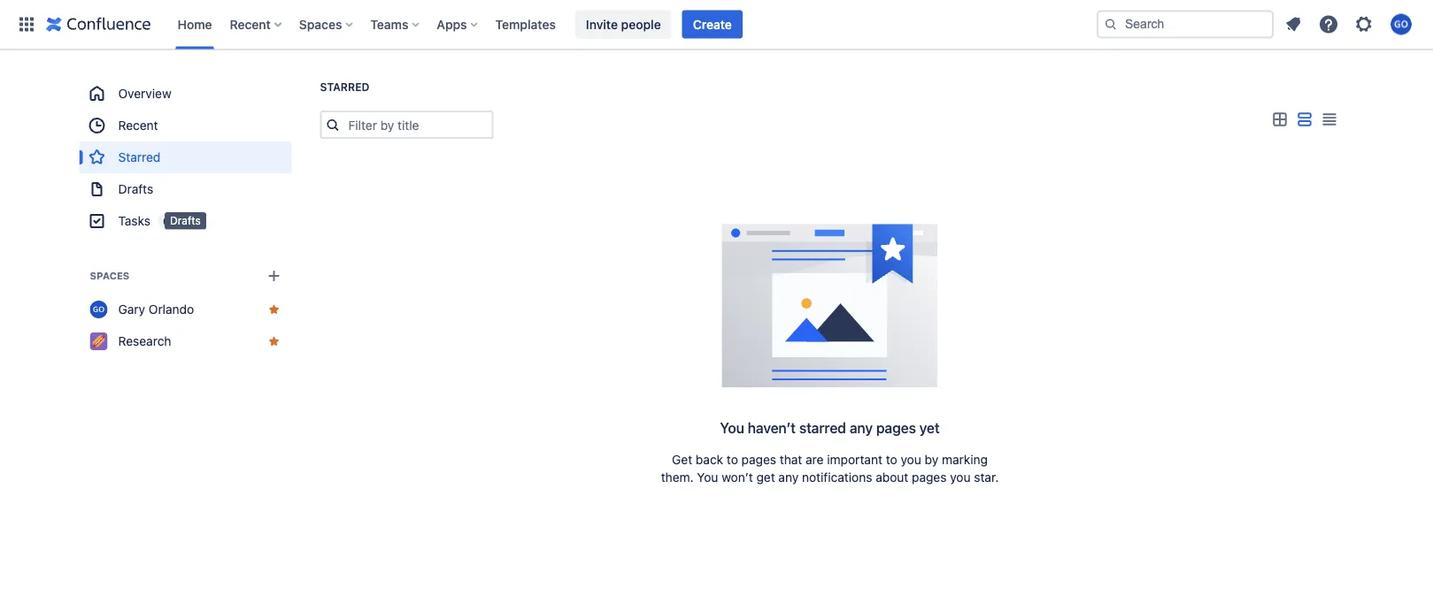 Task type: vqa. For each thing, say whether or not it's contained in the screenshot.
team
no



Task type: locate. For each thing, give the bounding box(es) containing it.
pages down 'by'
[[912, 471, 947, 485]]

you up back
[[720, 420, 745, 437]]

recent right home
[[230, 17, 271, 31]]

drafts up tasks at left top
[[118, 182, 153, 197]]

starred
[[320, 81, 370, 93], [118, 150, 161, 165]]

0 horizontal spatial to
[[727, 453, 738, 468]]

you
[[720, 420, 745, 437], [697, 471, 719, 485]]

you down back
[[697, 471, 719, 485]]

yet
[[920, 420, 940, 437]]

overview link
[[79, 78, 292, 110]]

0 vertical spatial recent
[[230, 17, 271, 31]]

1 horizontal spatial to
[[886, 453, 898, 468]]

drafts
[[118, 182, 153, 197], [170, 215, 201, 227]]

gary orlando
[[118, 302, 194, 317]]

spaces button
[[294, 10, 360, 39]]

overview
[[118, 86, 172, 101]]

by
[[925, 453, 939, 468]]

confluence image
[[46, 14, 151, 35], [46, 14, 151, 35]]

home
[[178, 17, 212, 31]]

0 vertical spatial any
[[850, 420, 873, 437]]

star.
[[974, 471, 999, 485]]

people
[[621, 17, 661, 31]]

templates
[[496, 17, 556, 31]]

unstar this space image
[[267, 303, 281, 317]]

settings icon image
[[1354, 14, 1375, 35]]

pages up get
[[742, 453, 777, 468]]

get back to pages that are important to you by marking them.  you won't get any notifications about pages you star.
[[661, 453, 999, 485]]

group containing overview
[[79, 78, 292, 237]]

1 horizontal spatial drafts
[[170, 215, 201, 227]]

create link
[[683, 10, 743, 39]]

pages left yet
[[877, 420, 916, 437]]

drafts inside drafts link
[[118, 182, 153, 197]]

banner
[[0, 0, 1434, 50]]

spaces
[[299, 17, 342, 31], [90, 271, 130, 282]]

1 horizontal spatial starred
[[320, 81, 370, 93]]

you
[[901, 453, 922, 468], [950, 471, 971, 485]]

compact list image
[[1319, 109, 1340, 131]]

1 vertical spatial recent
[[118, 118, 158, 133]]

pages
[[877, 420, 916, 437], [742, 453, 777, 468], [912, 471, 947, 485]]

to up won't at the bottom of the page
[[727, 453, 738, 468]]

haven't
[[748, 420, 796, 437]]

drafts link
[[79, 174, 292, 205]]

back
[[696, 453, 724, 468]]

won't
[[722, 471, 753, 485]]

any up important in the right bottom of the page
[[850, 420, 873, 437]]

to
[[727, 453, 738, 468], [886, 453, 898, 468]]

starred link
[[79, 142, 292, 174]]

recent
[[230, 17, 271, 31], [118, 118, 158, 133]]

1 vertical spatial any
[[779, 471, 799, 485]]

drafts right 0
[[170, 215, 201, 227]]

1 vertical spatial starred
[[118, 150, 161, 165]]

notifications
[[802, 471, 873, 485]]

your profile and preferences image
[[1391, 14, 1412, 35]]

spaces up gary
[[90, 271, 130, 282]]

0 vertical spatial you
[[901, 453, 922, 468]]

any down that
[[779, 471, 799, 485]]

0 horizontal spatial you
[[697, 471, 719, 485]]

you down marking
[[950, 471, 971, 485]]

teams button
[[365, 10, 426, 39]]

0 vertical spatial you
[[720, 420, 745, 437]]

0 horizontal spatial recent
[[118, 118, 158, 133]]

get
[[757, 471, 775, 485]]

banner containing home
[[0, 0, 1434, 50]]

0 horizontal spatial any
[[779, 471, 799, 485]]

any
[[850, 420, 873, 437], [779, 471, 799, 485]]

group
[[79, 78, 292, 237]]

spaces right 'recent' dropdown button
[[299, 17, 342, 31]]

recent down overview
[[118, 118, 158, 133]]

0 horizontal spatial spaces
[[90, 271, 130, 282]]

0 vertical spatial pages
[[877, 420, 916, 437]]

orlando
[[149, 302, 194, 317]]

1 vertical spatial you
[[697, 471, 719, 485]]

starred down spaces popup button
[[320, 81, 370, 93]]

you left 'by'
[[901, 453, 922, 468]]

1 vertical spatial you
[[950, 471, 971, 485]]

to up 'about'
[[886, 453, 898, 468]]

1 vertical spatial spaces
[[90, 271, 130, 282]]

1 horizontal spatial you
[[950, 471, 971, 485]]

0
[[163, 215, 170, 228]]

0 vertical spatial drafts
[[118, 182, 153, 197]]

starred down recent link
[[118, 150, 161, 165]]

1 horizontal spatial recent
[[230, 17, 271, 31]]

any inside the get back to pages that are important to you by marking them.  you won't get any notifications about pages you star.
[[779, 471, 799, 485]]

are
[[806, 453, 824, 468]]

important
[[827, 453, 883, 468]]

1 horizontal spatial spaces
[[299, 17, 342, 31]]

0 vertical spatial spaces
[[299, 17, 342, 31]]

0 horizontal spatial drafts
[[118, 182, 153, 197]]

0 vertical spatial starred
[[320, 81, 370, 93]]

2 vertical spatial pages
[[912, 471, 947, 485]]

recent inside dropdown button
[[230, 17, 271, 31]]



Task type: describe. For each thing, give the bounding box(es) containing it.
teams
[[370, 17, 409, 31]]

1 horizontal spatial any
[[850, 420, 873, 437]]

Search field
[[1097, 10, 1274, 39]]

them.
[[661, 471, 694, 485]]

help icon image
[[1319, 14, 1340, 35]]

search image
[[1104, 17, 1118, 31]]

starred
[[800, 420, 846, 437]]

global element
[[11, 0, 1094, 49]]

that
[[780, 453, 803, 468]]

marking
[[942, 453, 988, 468]]

Filter by title field
[[343, 112, 492, 137]]

recent button
[[225, 10, 289, 39]]

0 horizontal spatial starred
[[118, 150, 161, 165]]

create
[[693, 17, 732, 31]]

list image
[[1294, 109, 1315, 131]]

research link
[[79, 326, 292, 358]]

invite people
[[586, 17, 661, 31]]

0 horizontal spatial you
[[901, 453, 922, 468]]

create a space image
[[263, 266, 285, 287]]

home link
[[172, 10, 217, 39]]

appswitcher icon image
[[16, 14, 37, 35]]

1 to from the left
[[727, 453, 738, 468]]

apps
[[437, 17, 467, 31]]

1 vertical spatial drafts
[[170, 215, 201, 227]]

spaces inside popup button
[[299, 17, 342, 31]]

invite people button
[[576, 10, 672, 39]]

recent link
[[79, 110, 292, 142]]

you inside the get back to pages that are important to you by marking them.  you won't get any notifications about pages you star.
[[697, 471, 719, 485]]

get
[[672, 453, 693, 468]]

invite
[[586, 17, 618, 31]]

tasks
[[118, 214, 150, 228]]

cards image
[[1269, 109, 1291, 131]]

about
[[876, 471, 909, 485]]

you haven't starred any pages yet
[[720, 420, 940, 437]]

1 vertical spatial pages
[[742, 453, 777, 468]]

gary
[[118, 302, 145, 317]]

gary orlando link
[[79, 294, 292, 326]]

2 to from the left
[[886, 453, 898, 468]]

unstar this space image
[[267, 335, 281, 349]]

apps button
[[432, 10, 485, 39]]

research
[[118, 334, 171, 349]]

templates link
[[490, 10, 561, 39]]

notification icon image
[[1283, 14, 1304, 35]]

1 horizontal spatial you
[[720, 420, 745, 437]]



